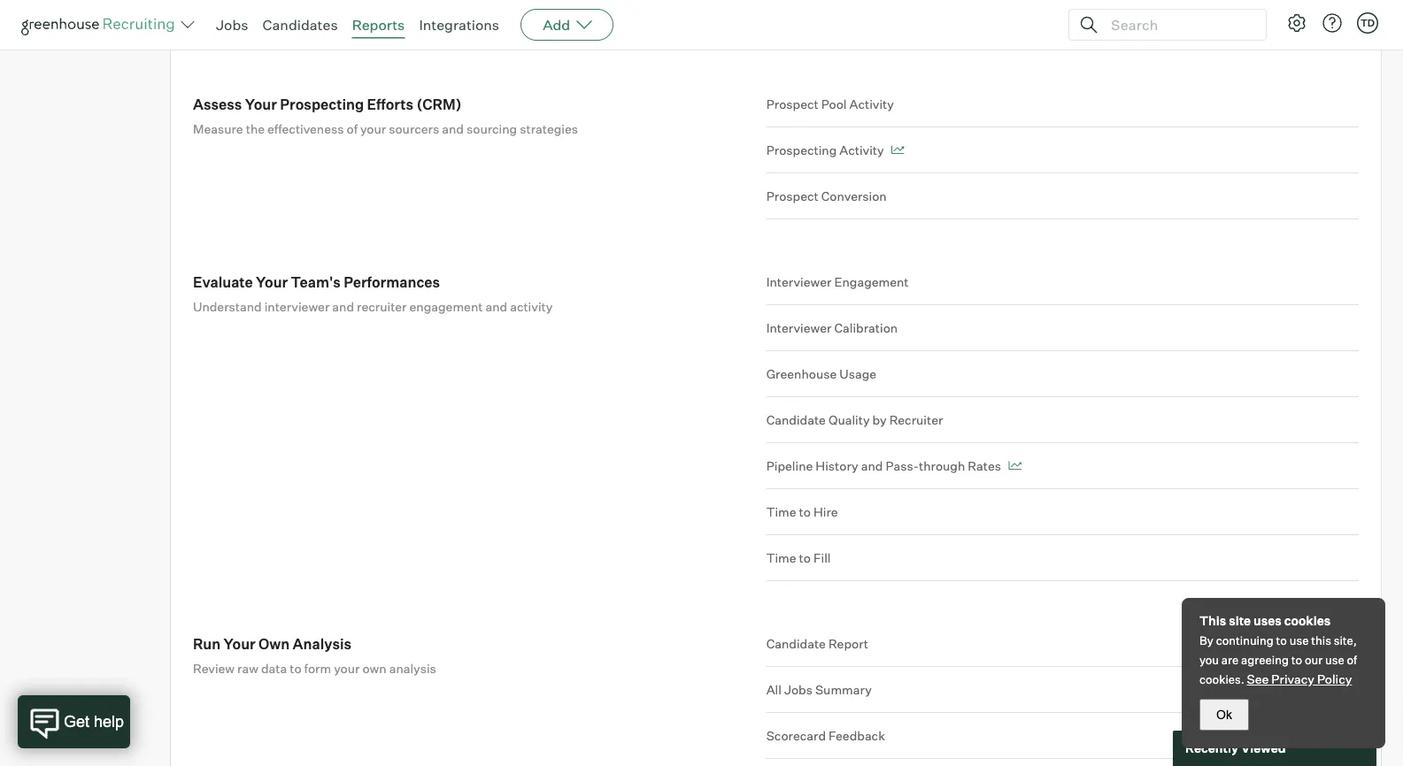 Task type: describe. For each thing, give the bounding box(es) containing it.
interviewer for interviewer calibration
[[767, 320, 832, 336]]

progress
[[468, 1, 519, 16]]

ok button
[[1200, 700, 1249, 731]]

and left pass-
[[861, 458, 883, 474]]

review
[[193, 661, 235, 677]]

finance
[[281, 1, 323, 16]]

to left hire
[[799, 504, 811, 520]]

engagement
[[410, 299, 483, 315]]

you
[[1200, 653, 1219, 668]]

icon chart image for prospecting activity
[[891, 146, 905, 155]]

recruiter
[[890, 412, 943, 428]]

your for evaluate
[[256, 273, 288, 291]]

sourcing
[[467, 121, 517, 137]]

evaluate your team's performances understand interviewer and recruiter engagement and activity
[[193, 273, 553, 315]]

time to hire link
[[767, 490, 1359, 536]]

scorecard feedback
[[767, 728, 885, 744]]

budget
[[625, 1, 666, 16]]

your inside sync with your finance team on what jobs are in progress to help them with budget decisions
[[252, 1, 278, 16]]

and inside assess your prospecting efforts (crm) measure the effectiveness of your sourcers and sourcing strategies
[[442, 121, 464, 137]]

to left our at the bottom of the page
[[1292, 653, 1303, 668]]

time for time to hire
[[767, 504, 797, 520]]

help
[[537, 1, 562, 16]]

history
[[816, 458, 859, 474]]

team
[[326, 1, 355, 16]]

greenhouse usage link
[[767, 352, 1359, 398]]

candidate report link
[[767, 635, 1359, 668]]

analysis
[[389, 661, 436, 677]]

in
[[454, 1, 465, 16]]

your for run your own analysis
[[334, 661, 360, 677]]

form
[[304, 661, 331, 677]]

effectiveness
[[267, 121, 344, 137]]

on
[[358, 1, 372, 16]]

report
[[829, 636, 869, 652]]

cookies.
[[1200, 673, 1245, 687]]

reports link
[[352, 16, 405, 34]]

assess
[[193, 95, 242, 113]]

(crm)
[[417, 95, 462, 113]]

see privacy policy link
[[1247, 672, 1352, 688]]

1 vertical spatial use
[[1326, 653, 1345, 668]]

what
[[375, 1, 403, 16]]

through
[[919, 458, 965, 474]]

this site uses cookies
[[1200, 614, 1331, 629]]

interviewer engagement
[[767, 274, 909, 290]]

td
[[1361, 17, 1375, 29]]

this
[[1200, 614, 1227, 629]]

decisions
[[193, 23, 248, 38]]

engagement
[[835, 274, 909, 290]]

sync with your finance team on what jobs are in progress to help them with budget decisions
[[193, 1, 666, 38]]

this
[[1312, 634, 1332, 648]]

your for run
[[224, 636, 256, 653]]

evaluate
[[193, 273, 253, 291]]

quality
[[829, 412, 870, 428]]

time for time to fill
[[767, 550, 797, 566]]

candidate report
[[767, 636, 869, 652]]

Search text field
[[1107, 12, 1250, 38]]

1 with from the left
[[225, 1, 249, 16]]

scorecard feedback link
[[767, 714, 1359, 760]]

assess your prospecting efforts (crm) measure the effectiveness of your sourcers and sourcing strategies
[[193, 95, 578, 137]]

interviewer engagement link
[[767, 273, 1359, 306]]

candidate for candidate quality by recruiter
[[767, 412, 826, 428]]

integrations link
[[419, 16, 500, 34]]

candidate for candidate report
[[767, 636, 826, 652]]

feedback
[[829, 728, 885, 744]]

prospect pool activity
[[767, 96, 894, 112]]

are inside sync with your finance team on what jobs are in progress to help them with budget decisions
[[433, 1, 452, 16]]

by continuing to use this site, you are agreeing to our use of cookies.
[[1200, 634, 1357, 687]]

ok
[[1217, 708, 1233, 722]]

0 horizontal spatial use
[[1290, 634, 1309, 648]]

prospect conversion link
[[767, 174, 1359, 220]]

candidate quality by recruiter
[[767, 412, 943, 428]]

uses
[[1254, 614, 1282, 629]]

see privacy policy
[[1247, 672, 1352, 688]]

recruiter
[[357, 299, 407, 315]]

and left activity on the left
[[486, 299, 508, 315]]

are inside by continuing to use this site, you are agreeing to our use of cookies.
[[1222, 653, 1239, 668]]

prospect for prospect pool activity
[[767, 96, 819, 112]]

all
[[767, 682, 782, 698]]

1 vertical spatial prospecting
[[767, 142, 837, 158]]

all jobs summary link
[[767, 668, 1359, 714]]

viewed
[[1241, 741, 1286, 757]]

add
[[543, 16, 570, 34]]

run your own analysis review raw data to form your own analysis
[[193, 636, 436, 677]]

reports
[[352, 16, 405, 34]]

sourcers
[[389, 121, 439, 137]]

and down team's
[[332, 299, 354, 315]]

1 vertical spatial jobs
[[784, 682, 813, 698]]

configure image
[[1287, 12, 1308, 34]]

candidate quality by recruiter link
[[767, 398, 1359, 444]]



Task type: vqa. For each thing, say whether or not it's contained in the screenshot.
CANDIDATE REPORT at bottom
yes



Task type: locate. For each thing, give the bounding box(es) containing it.
by
[[1200, 634, 1214, 648]]

with
[[225, 1, 249, 16], [597, 1, 622, 16]]

the
[[246, 121, 265, 137]]

them
[[564, 1, 595, 16]]

own
[[363, 661, 387, 677]]

jobs
[[406, 1, 431, 16]]

by
[[873, 412, 887, 428]]

0 vertical spatial of
[[347, 121, 358, 137]]

interviewer
[[264, 299, 330, 315]]

interviewer up greenhouse
[[767, 320, 832, 336]]

1 candidate from the top
[[767, 412, 826, 428]]

0 vertical spatial prospecting
[[280, 95, 364, 113]]

pool
[[821, 96, 847, 112]]

icon chart image right the rates
[[1008, 462, 1022, 471]]

interviewer inside 'interviewer engagement' "link"
[[767, 274, 832, 290]]

your inside run your own analysis review raw data to form your own analysis
[[224, 636, 256, 653]]

1 vertical spatial activity
[[840, 142, 884, 158]]

interviewer up interviewer calibration
[[767, 274, 832, 290]]

0 vertical spatial jobs
[[216, 16, 248, 34]]

0 horizontal spatial your
[[252, 1, 278, 16]]

1 vertical spatial of
[[1347, 653, 1357, 668]]

your inside assess your prospecting efforts (crm) measure the effectiveness of your sourcers and sourcing strategies
[[245, 95, 277, 113]]

performances
[[344, 273, 440, 291]]

privacy
[[1272, 672, 1315, 688]]

interviewer inside interviewer calibration link
[[767, 320, 832, 336]]

are left in
[[433, 1, 452, 16]]

greenhouse recruiting image
[[21, 14, 181, 35]]

1 vertical spatial your
[[360, 121, 386, 137]]

activity up conversion
[[840, 142, 884, 158]]

your left own
[[334, 661, 360, 677]]

time left fill
[[767, 550, 797, 566]]

recently
[[1186, 741, 1239, 757]]

1 horizontal spatial are
[[1222, 653, 1239, 668]]

time to fill
[[767, 550, 831, 566]]

to
[[522, 1, 534, 16], [799, 504, 811, 520], [799, 550, 811, 566], [1276, 634, 1287, 648], [1292, 653, 1303, 668], [290, 661, 302, 677]]

2 vertical spatial your
[[334, 661, 360, 677]]

0 vertical spatial interviewer
[[767, 274, 832, 290]]

1 horizontal spatial use
[[1326, 653, 1345, 668]]

your up "the" at top
[[245, 95, 277, 113]]

add button
[[521, 9, 614, 41]]

prospect conversion
[[767, 188, 887, 204]]

all jobs summary
[[767, 682, 872, 698]]

pipeline history and pass-through rates
[[767, 458, 1001, 474]]

prospect left pool
[[767, 96, 819, 112]]

agreeing
[[1242, 653, 1289, 668]]

candidate down greenhouse
[[767, 412, 826, 428]]

activity
[[510, 299, 553, 315]]

2 prospect from the top
[[767, 188, 819, 204]]

sync
[[193, 1, 222, 16]]

greenhouse usage
[[767, 366, 877, 382]]

strategies
[[520, 121, 578, 137]]

cookies
[[1285, 614, 1331, 629]]

1 vertical spatial are
[[1222, 653, 1239, 668]]

your
[[245, 95, 277, 113], [256, 273, 288, 291], [224, 636, 256, 653]]

prospect for prospect conversion
[[767, 188, 819, 204]]

prospecting inside assess your prospecting efforts (crm) measure the effectiveness of your sourcers and sourcing strategies
[[280, 95, 364, 113]]

use down cookies on the right of the page
[[1290, 634, 1309, 648]]

0 horizontal spatial are
[[433, 1, 452, 16]]

recently viewed
[[1186, 741, 1286, 757]]

jobs link
[[216, 16, 248, 34]]

your inside run your own analysis review raw data to form your own analysis
[[334, 661, 360, 677]]

jobs left the candidates
[[216, 16, 248, 34]]

0 vertical spatial candidate
[[767, 412, 826, 428]]

1 horizontal spatial icon chart image
[[1008, 462, 1022, 471]]

candidates
[[263, 16, 338, 34]]

are right the you
[[1222, 653, 1239, 668]]

with up decisions on the left top
[[225, 1, 249, 16]]

your for assess your prospecting efforts (crm)
[[360, 121, 386, 137]]

with right "them"
[[597, 1, 622, 16]]

analysis
[[293, 636, 352, 653]]

1 vertical spatial time
[[767, 550, 797, 566]]

your inside evaluate your team's performances understand interviewer and recruiter engagement and activity
[[256, 273, 288, 291]]

site,
[[1334, 634, 1357, 648]]

pass-
[[886, 458, 919, 474]]

continuing
[[1216, 634, 1274, 648]]

summary
[[815, 682, 872, 698]]

0 vertical spatial your
[[252, 1, 278, 16]]

and down (crm)
[[442, 121, 464, 137]]

0 horizontal spatial prospecting
[[280, 95, 364, 113]]

0 horizontal spatial with
[[225, 1, 249, 16]]

prospecting up the effectiveness
[[280, 95, 364, 113]]

time
[[767, 504, 797, 520], [767, 550, 797, 566]]

time to hire
[[767, 504, 838, 520]]

own
[[259, 636, 290, 653]]

1 horizontal spatial of
[[1347, 653, 1357, 668]]

to right the data at bottom left
[[290, 661, 302, 677]]

jobs right all
[[784, 682, 813, 698]]

0 vertical spatial are
[[433, 1, 452, 16]]

2 horizontal spatial your
[[360, 121, 386, 137]]

site
[[1229, 614, 1251, 629]]

to inside sync with your finance team on what jobs are in progress to help them with budget decisions
[[522, 1, 534, 16]]

activity right pool
[[850, 96, 894, 112]]

prospecting activity
[[767, 142, 884, 158]]

2 with from the left
[[597, 1, 622, 16]]

scorecard
[[767, 728, 826, 744]]

1 horizontal spatial jobs
[[784, 682, 813, 698]]

0 vertical spatial prospect
[[767, 96, 819, 112]]

use up policy
[[1326, 653, 1345, 668]]

0 vertical spatial activity
[[850, 96, 894, 112]]

interviewer calibration link
[[767, 306, 1359, 352]]

activity
[[850, 96, 894, 112], [840, 142, 884, 158]]

interviewer for interviewer engagement
[[767, 274, 832, 290]]

to left help
[[522, 1, 534, 16]]

data
[[261, 661, 287, 677]]

policy
[[1318, 672, 1352, 688]]

calibration
[[835, 320, 898, 336]]

conversion
[[821, 188, 887, 204]]

see
[[1247, 672, 1269, 688]]

rates
[[968, 458, 1001, 474]]

pipeline
[[767, 458, 813, 474]]

1 horizontal spatial your
[[334, 661, 360, 677]]

0 vertical spatial time
[[767, 504, 797, 520]]

of inside assess your prospecting efforts (crm) measure the effectiveness of your sourcers and sourcing strategies
[[347, 121, 358, 137]]

candidates link
[[263, 16, 338, 34]]

your up raw
[[224, 636, 256, 653]]

2 interviewer from the top
[[767, 320, 832, 336]]

icon chart image for pipeline history and pass-through rates
[[1008, 462, 1022, 471]]

prospect inside prospect pool activity link
[[767, 96, 819, 112]]

2 candidate from the top
[[767, 636, 826, 652]]

interviewer calibration
[[767, 320, 898, 336]]

0 horizontal spatial icon chart image
[[891, 146, 905, 155]]

td button
[[1354, 9, 1382, 37]]

raw
[[237, 661, 259, 677]]

our
[[1305, 653, 1323, 668]]

prospect down prospecting activity
[[767, 188, 819, 204]]

efforts
[[367, 95, 414, 113]]

understand
[[193, 299, 262, 315]]

icon chart image right prospecting activity
[[891, 146, 905, 155]]

0 horizontal spatial jobs
[[216, 16, 248, 34]]

your for assess
[[245, 95, 277, 113]]

jobs
[[216, 16, 248, 34], [784, 682, 813, 698]]

1 vertical spatial candidate
[[767, 636, 826, 652]]

1 prospect from the top
[[767, 96, 819, 112]]

to inside run your own analysis review raw data to form your own analysis
[[290, 661, 302, 677]]

1 horizontal spatial with
[[597, 1, 622, 16]]

2 vertical spatial your
[[224, 636, 256, 653]]

1 vertical spatial interviewer
[[767, 320, 832, 336]]

1 vertical spatial prospect
[[767, 188, 819, 204]]

your up interviewer
[[256, 273, 288, 291]]

icon chart image
[[891, 146, 905, 155], [1008, 462, 1022, 471]]

integrations
[[419, 16, 500, 34]]

1 vertical spatial icon chart image
[[1008, 462, 1022, 471]]

prospecting up prospect conversion
[[767, 142, 837, 158]]

measure
[[193, 121, 243, 137]]

interviewer
[[767, 274, 832, 290], [767, 320, 832, 336]]

1 interviewer from the top
[[767, 274, 832, 290]]

prospect pool activity link
[[767, 95, 1359, 128]]

0 vertical spatial your
[[245, 95, 277, 113]]

0 vertical spatial use
[[1290, 634, 1309, 648]]

of down site,
[[1347, 653, 1357, 668]]

0 horizontal spatial of
[[347, 121, 358, 137]]

1 time from the top
[[767, 504, 797, 520]]

of right the effectiveness
[[347, 121, 358, 137]]

your down efforts
[[360, 121, 386, 137]]

prospect inside prospect conversion link
[[767, 188, 819, 204]]

of inside by continuing to use this site, you are agreeing to our use of cookies.
[[1347, 653, 1357, 668]]

1 vertical spatial your
[[256, 273, 288, 291]]

2 time from the top
[[767, 550, 797, 566]]

team's
[[291, 273, 341, 291]]

greenhouse
[[767, 366, 837, 382]]

your inside assess your prospecting efforts (crm) measure the effectiveness of your sourcers and sourcing strategies
[[360, 121, 386, 137]]

time left hire
[[767, 504, 797, 520]]

to left fill
[[799, 550, 811, 566]]

hire
[[814, 504, 838, 520]]

candidate up all
[[767, 636, 826, 652]]

0 vertical spatial icon chart image
[[891, 146, 905, 155]]

are
[[433, 1, 452, 16], [1222, 653, 1239, 668]]

your right jobs link
[[252, 1, 278, 16]]

fill
[[814, 550, 831, 566]]

to down uses
[[1276, 634, 1287, 648]]

1 horizontal spatial prospecting
[[767, 142, 837, 158]]

usage
[[840, 366, 877, 382]]



